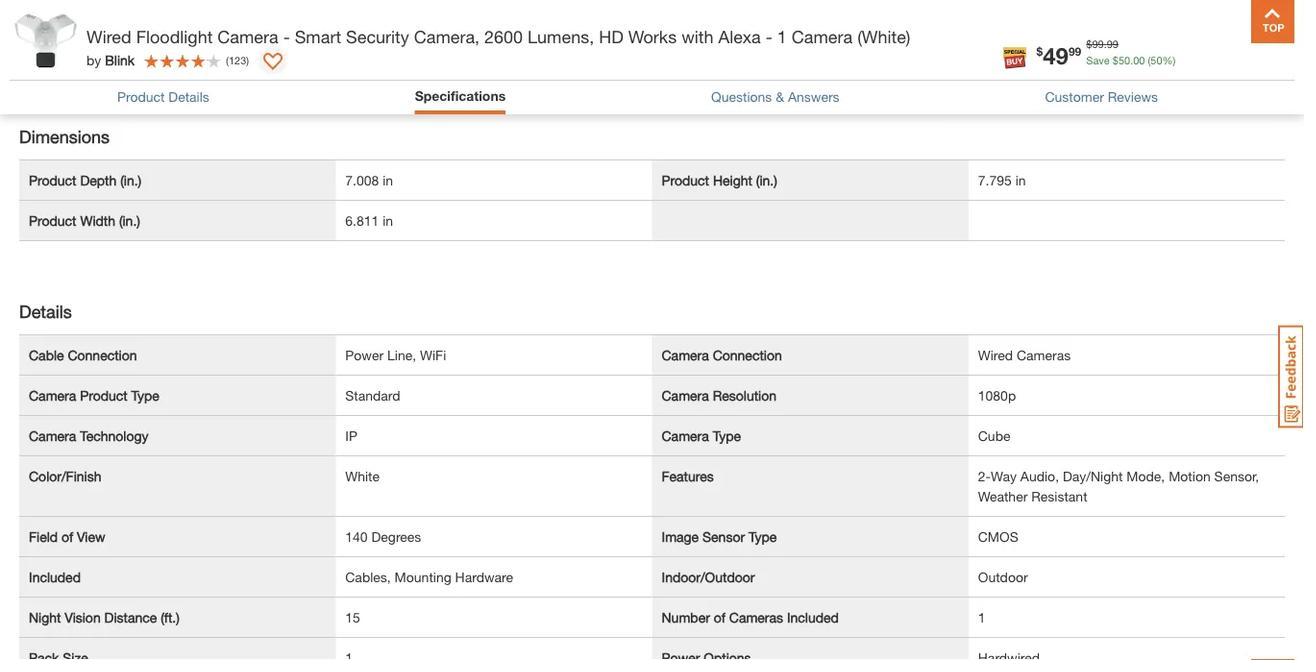 Task type: locate. For each thing, give the bounding box(es) containing it.
weather
[[978, 489, 1028, 505]]

type for product
[[131, 388, 159, 404]]

customer reviews button
[[1045, 87, 1158, 107], [1045, 87, 1158, 107]]

camera,
[[414, 26, 480, 47]]

1 horizontal spatial 1
[[978, 610, 986, 626]]

1 horizontal spatial type
[[713, 428, 741, 444]]

in
[[138, 60, 149, 76], [210, 60, 220, 76], [278, 60, 289, 76], [383, 173, 393, 189], [1016, 173, 1026, 189], [383, 213, 393, 229]]

vision
[[65, 610, 101, 626]]

1 vertical spatial details
[[19, 302, 72, 323]]

1 horizontal spatial 50
[[1151, 54, 1163, 66]]

0 horizontal spatial (
[[226, 54, 229, 67]]

0 vertical spatial cameras
[[1017, 348, 1071, 363]]

product left the width
[[29, 213, 76, 229]]

connection for camera connection
[[713, 348, 782, 363]]

by blink
[[87, 52, 135, 68]]

0 horizontal spatial 99
[[1069, 45, 1082, 59]]

(in.) right depth
[[120, 173, 142, 189]]

(white)
[[857, 26, 911, 47]]

wired up '1080p'
[[978, 348, 1013, 363]]

customer
[[1045, 89, 1104, 105]]

power line, wifi
[[345, 348, 446, 363]]

(in.)
[[120, 173, 142, 189], [756, 173, 777, 189], [119, 213, 140, 229]]

49
[[1043, 41, 1069, 69]]

. right save on the top
[[1130, 54, 1133, 66]]

7.795
[[101, 60, 135, 76], [978, 173, 1012, 189]]

50 right 00
[[1151, 54, 1163, 66]]

0 vertical spatial 7.795
[[101, 60, 135, 76]]

50 left 00
[[1119, 54, 1130, 66]]

2 horizontal spatial type
[[749, 529, 777, 545]]

1 down the outdoor on the right bottom of the page
[[978, 610, 986, 626]]

cameras
[[1017, 348, 1071, 363], [729, 610, 783, 626]]

product details button
[[117, 87, 209, 107], [117, 87, 209, 107]]

answers
[[788, 89, 840, 105]]

1 vertical spatial of
[[714, 610, 726, 626]]

1 horizontal spatial 7.795
[[978, 173, 1012, 189]]

details up 'cable'
[[19, 302, 72, 323]]

standard
[[345, 388, 400, 404]]

( left )
[[226, 54, 229, 67]]

cable connection
[[29, 348, 137, 363]]

alexa
[[718, 26, 761, 47]]

- left smart
[[283, 26, 290, 47]]

product height (in.)
[[662, 173, 777, 189]]

.
[[1104, 38, 1107, 50], [1130, 54, 1133, 66]]

1 horizontal spatial 6.811
[[345, 213, 379, 229]]

mounting
[[395, 570, 451, 585]]

0 vertical spatial wired
[[87, 26, 131, 47]]

specifications dimensions: h 7.795 in , w 6.811 in , d 7.008 in
[[10, 29, 289, 76]]

height
[[713, 173, 752, 189]]

security
[[346, 26, 409, 47]]

1 vertical spatial 7.795
[[978, 173, 1012, 189]]

, left w
[[149, 60, 152, 76]]

0 vertical spatial 1
[[777, 26, 787, 47]]

$ right save on the top
[[1113, 54, 1119, 66]]

. up save on the top
[[1104, 38, 1107, 50]]

99 inside $ 49 99
[[1069, 45, 1082, 59]]

1 ( from the left
[[1148, 54, 1151, 66]]

$ left save on the top
[[1037, 45, 1043, 59]]

of
[[61, 529, 73, 545], [714, 610, 726, 626]]

1 horizontal spatial -
[[766, 26, 773, 47]]

specifications button
[[415, 86, 506, 110], [415, 86, 506, 106]]

2 , from the left
[[220, 60, 224, 76]]

product for product height (in.)
[[662, 173, 709, 189]]

7.008 up 6.811 in
[[345, 173, 379, 189]]

specifications inside specifications dimensions: h 7.795 in , w 6.811 in , d 7.008 in
[[10, 29, 126, 50]]

questions & answers button
[[711, 87, 840, 107], [711, 87, 840, 107]]

0 horizontal spatial type
[[131, 388, 159, 404]]

0 horizontal spatial 6.811
[[172, 60, 206, 76]]

(in.) for product depth (in.)
[[120, 173, 142, 189]]

camera for camera technology
[[29, 428, 76, 444]]

$ inside $ 49 99
[[1037, 45, 1043, 59]]

camera up camera type
[[662, 388, 709, 404]]

1 , from the left
[[149, 60, 152, 76]]

product for product depth (in.)
[[29, 173, 76, 189]]

99
[[1092, 38, 1104, 50], [1107, 38, 1119, 50], [1069, 45, 1082, 59]]

camera down 'cable'
[[29, 388, 76, 404]]

1 right alexa
[[777, 26, 787, 47]]

1 vertical spatial wired
[[978, 348, 1013, 363]]

product depth (in.)
[[29, 173, 142, 189]]

$
[[1086, 38, 1092, 50], [1037, 45, 1043, 59], [1113, 54, 1119, 66]]

technology
[[80, 428, 148, 444]]

type
[[131, 388, 159, 404], [713, 428, 741, 444], [749, 529, 777, 545]]

1 horizontal spatial ,
[[220, 60, 224, 76]]

of left view
[[61, 529, 73, 545]]

0 horizontal spatial $
[[1037, 45, 1043, 59]]

product left height
[[662, 173, 709, 189]]

1 horizontal spatial of
[[714, 610, 726, 626]]

0 horizontal spatial 1
[[777, 26, 787, 47]]

1 vertical spatial 7.008
[[345, 173, 379, 189]]

product up technology
[[80, 388, 128, 404]]

1 horizontal spatial connection
[[713, 348, 782, 363]]

type for sensor
[[749, 529, 777, 545]]

,
[[149, 60, 152, 76], [220, 60, 224, 76]]

width
[[80, 213, 115, 229]]

1 vertical spatial specifications
[[415, 87, 506, 103]]

1 vertical spatial 1
[[978, 610, 986, 626]]

0 horizontal spatial 7.008
[[241, 60, 275, 76]]

product for product width (in.)
[[29, 213, 76, 229]]

2 vertical spatial type
[[749, 529, 777, 545]]

wired up by blink
[[87, 26, 131, 47]]

2 50 from the left
[[1151, 54, 1163, 66]]

camera up )
[[218, 26, 278, 47]]

1 horizontal spatial 99
[[1092, 38, 1104, 50]]

distance
[[104, 610, 157, 626]]

0 vertical spatial type
[[131, 388, 159, 404]]

0 horizontal spatial connection
[[68, 348, 137, 363]]

$ up save on the top
[[1086, 38, 1092, 50]]

, left d
[[220, 60, 224, 76]]

(in.) right height
[[756, 173, 777, 189]]

$ for 99
[[1086, 38, 1092, 50]]

night
[[29, 610, 61, 626]]

type down camera resolution
[[713, 428, 741, 444]]

camera up features
[[662, 428, 709, 444]]

0 horizontal spatial .
[[1104, 38, 1107, 50]]

specifications for specifications dimensions: h 7.795 in , w 6.811 in , d 7.008 in
[[10, 29, 126, 50]]

%)
[[1163, 54, 1176, 66]]

1 horizontal spatial wired
[[978, 348, 1013, 363]]

camera for camera product type
[[29, 388, 76, 404]]

0 horizontal spatial specifications
[[10, 29, 126, 50]]

specifications down camera, at the top left of page
[[415, 87, 506, 103]]

audio,
[[1021, 469, 1059, 485]]

cables,
[[345, 570, 391, 585]]

cables, mounting hardware
[[345, 570, 513, 585]]

0 horizontal spatial wired
[[87, 26, 131, 47]]

(
[[1148, 54, 1151, 66], [226, 54, 229, 67]]

1 horizontal spatial $
[[1086, 38, 1092, 50]]

0 horizontal spatial of
[[61, 529, 73, 545]]

camera resolution
[[662, 388, 777, 404]]

0 horizontal spatial ,
[[149, 60, 152, 76]]

product
[[117, 89, 165, 105], [29, 173, 76, 189], [662, 173, 709, 189], [29, 213, 76, 229], [80, 388, 128, 404]]

1
[[777, 26, 787, 47], [978, 610, 986, 626]]

7.008 right d
[[241, 60, 275, 76]]

questions & answers
[[711, 89, 840, 105]]

1 horizontal spatial .
[[1130, 54, 1133, 66]]

1 vertical spatial included
[[787, 610, 839, 626]]

0 vertical spatial specifications
[[10, 29, 126, 50]]

works
[[628, 26, 677, 47]]

7.795 inside specifications dimensions: h 7.795 in , w 6.811 in , d 7.008 in
[[101, 60, 135, 76]]

dimensions
[[19, 127, 110, 148]]

2 connection from the left
[[713, 348, 782, 363]]

specifications up by
[[10, 29, 126, 50]]

0 horizontal spatial -
[[283, 26, 290, 47]]

product down w
[[117, 89, 165, 105]]

h
[[87, 60, 97, 76]]

0 vertical spatial included
[[29, 570, 81, 585]]

0 vertical spatial 6.811
[[172, 60, 206, 76]]

connection up camera product type
[[68, 348, 137, 363]]

camera up color/finish
[[29, 428, 76, 444]]

(ft.)
[[161, 610, 180, 626]]

0 horizontal spatial included
[[29, 570, 81, 585]]

type right the sensor
[[749, 529, 777, 545]]

of right number on the right bottom of the page
[[714, 610, 726, 626]]

0 horizontal spatial 50
[[1119, 54, 1130, 66]]

camera for camera connection
[[662, 348, 709, 363]]

included
[[29, 570, 81, 585], [787, 610, 839, 626]]

camera up camera resolution
[[662, 348, 709, 363]]

connection up resolution
[[713, 348, 782, 363]]

0 horizontal spatial 7.795
[[101, 60, 135, 76]]

save
[[1086, 54, 1110, 66]]

hardware
[[455, 570, 513, 585]]

camera technology
[[29, 428, 148, 444]]

)
[[246, 54, 249, 67]]

number
[[662, 610, 710, 626]]

0 horizontal spatial cameras
[[729, 610, 783, 626]]

2 horizontal spatial $
[[1113, 54, 1119, 66]]

sensor
[[703, 529, 745, 545]]

1 horizontal spatial cameras
[[1017, 348, 1071, 363]]

camera for camera resolution
[[662, 388, 709, 404]]

0 vertical spatial 7.008
[[241, 60, 275, 76]]

6.811 inside specifications dimensions: h 7.795 in , w 6.811 in , d 7.008 in
[[172, 60, 206, 76]]

details
[[169, 89, 209, 105], [19, 302, 72, 323]]

type up technology
[[131, 388, 159, 404]]

0 vertical spatial details
[[169, 89, 209, 105]]

- right alexa
[[766, 26, 773, 47]]

1 horizontal spatial 7.008
[[345, 173, 379, 189]]

cable
[[29, 348, 64, 363]]

( right 00
[[1148, 54, 1151, 66]]

0 vertical spatial .
[[1104, 38, 1107, 50]]

1 horizontal spatial specifications
[[415, 87, 506, 103]]

0 vertical spatial of
[[61, 529, 73, 545]]

1 horizontal spatial (
[[1148, 54, 1151, 66]]

connection for cable connection
[[68, 348, 137, 363]]

view
[[77, 529, 105, 545]]

reviews
[[1108, 89, 1158, 105]]

details down w
[[169, 89, 209, 105]]

product down dimensions
[[29, 173, 76, 189]]

2 horizontal spatial 99
[[1107, 38, 1119, 50]]

50
[[1119, 54, 1130, 66], [1151, 54, 1163, 66]]

product details
[[117, 89, 209, 105]]

(in.) for product height (in.)
[[756, 173, 777, 189]]

connection
[[68, 348, 137, 363], [713, 348, 782, 363]]

of for number
[[714, 610, 726, 626]]

6.811 down 7.008 in
[[345, 213, 379, 229]]

00
[[1133, 54, 1145, 66]]

1080p
[[978, 388, 1016, 404]]

1 connection from the left
[[68, 348, 137, 363]]

mode,
[[1127, 469, 1165, 485]]

6.811 right w
[[172, 60, 206, 76]]

(in.) right the width
[[119, 213, 140, 229]]



Task type: vqa. For each thing, say whether or not it's contained in the screenshot.
RYOBI link
no



Task type: describe. For each thing, give the bounding box(es) containing it.
7.008 in
[[345, 173, 393, 189]]

camera up answers
[[792, 26, 853, 47]]

product image image
[[14, 10, 77, 72]]

2-way audio, day/night mode, motion sensor, weather resistant
[[978, 469, 1259, 505]]

image
[[662, 529, 699, 545]]

sensor,
[[1214, 469, 1259, 485]]

$ 99 . 99 save $ 50 . 00 ( 50 %)
[[1086, 38, 1176, 66]]

by
[[87, 52, 101, 68]]

wired floodlight camera - smart security camera, 2600 lumens, hd works with alexa - 1 camera (white)
[[87, 26, 911, 47]]

1 vertical spatial cameras
[[729, 610, 783, 626]]

lumens,
[[528, 26, 594, 47]]

field
[[29, 529, 58, 545]]

night vision distance (ft.)
[[29, 610, 180, 626]]

wired for wired cameras
[[978, 348, 1013, 363]]

6.811 in
[[345, 213, 393, 229]]

image sensor type
[[662, 529, 777, 545]]

camera connection
[[662, 348, 782, 363]]

product width (in.)
[[29, 213, 140, 229]]

resistant
[[1032, 489, 1088, 505]]

camera product type
[[29, 388, 159, 404]]

field of view
[[29, 529, 105, 545]]

product for product details
[[117, 89, 165, 105]]

&
[[776, 89, 784, 105]]

top button
[[1251, 0, 1295, 43]]

( inside $ 99 . 99 save $ 50 . 00 ( 50 %)
[[1148, 54, 1151, 66]]

camera type
[[662, 428, 741, 444]]

7.008 inside specifications dimensions: h 7.795 in , w 6.811 in , d 7.008 in
[[241, 60, 275, 76]]

power
[[345, 348, 384, 363]]

color/finish
[[29, 469, 101, 485]]

indoor/outdoor
[[662, 570, 755, 585]]

2600
[[484, 26, 523, 47]]

hd
[[599, 26, 624, 47]]

2 ( from the left
[[226, 54, 229, 67]]

depth
[[80, 173, 117, 189]]

dimensions:
[[10, 60, 84, 76]]

display image
[[263, 53, 283, 72]]

0 horizontal spatial details
[[19, 302, 72, 323]]

smart
[[295, 26, 341, 47]]

customer reviews
[[1045, 89, 1158, 105]]

number of cameras included
[[662, 610, 839, 626]]

questions
[[711, 89, 772, 105]]

cube
[[978, 428, 1011, 444]]

123
[[229, 54, 246, 67]]

day/night
[[1063, 469, 1123, 485]]

specifications for specifications
[[415, 87, 506, 103]]

white
[[345, 469, 380, 485]]

1 horizontal spatial details
[[169, 89, 209, 105]]

1 vertical spatial .
[[1130, 54, 1133, 66]]

degrees
[[371, 529, 421, 545]]

camera for camera type
[[662, 428, 709, 444]]

floodlight
[[136, 26, 213, 47]]

wifi
[[420, 348, 446, 363]]

wired for wired floodlight camera - smart security camera, 2600 lumens, hd works with alexa - 1 camera (white)
[[87, 26, 131, 47]]

of for field
[[61, 529, 73, 545]]

1 vertical spatial type
[[713, 428, 741, 444]]

140
[[345, 529, 368, 545]]

features
[[662, 469, 714, 485]]

15
[[345, 610, 360, 626]]

feedback link image
[[1278, 325, 1304, 429]]

resolution
[[713, 388, 777, 404]]

w
[[156, 60, 169, 76]]

2 - from the left
[[766, 26, 773, 47]]

$ for 49
[[1037, 45, 1043, 59]]

outdoor
[[978, 570, 1028, 585]]

140 degrees
[[345, 529, 421, 545]]

line,
[[387, 348, 416, 363]]

1 50 from the left
[[1119, 54, 1130, 66]]

(in.) for product width (in.)
[[119, 213, 140, 229]]

wired cameras
[[978, 348, 1071, 363]]

with
[[682, 26, 714, 47]]

d
[[228, 60, 237, 76]]

blink
[[105, 52, 135, 68]]

motion
[[1169, 469, 1211, 485]]

1 horizontal spatial included
[[787, 610, 839, 626]]

7.795 in
[[978, 173, 1026, 189]]

$ 49 99
[[1037, 41, 1082, 69]]

ip
[[345, 428, 357, 444]]

2-
[[978, 469, 991, 485]]

1 - from the left
[[283, 26, 290, 47]]

cmos
[[978, 529, 1019, 545]]

way
[[991, 469, 1017, 485]]

1 vertical spatial 6.811
[[345, 213, 379, 229]]

( 123 )
[[226, 54, 249, 67]]



